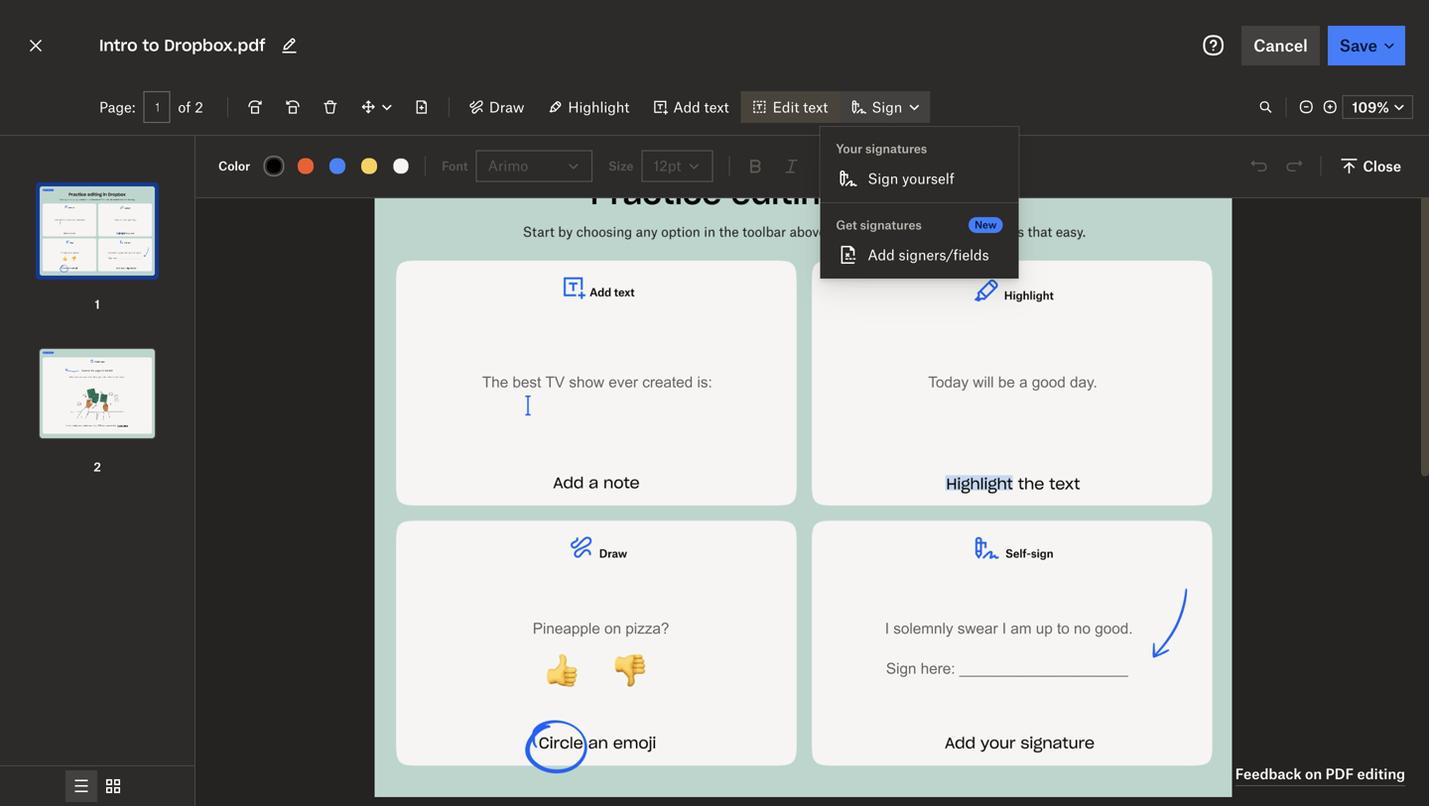 Task type: locate. For each thing, give the bounding box(es) containing it.
your
[[836, 141, 862, 156]]

sign inside sign popup button
[[872, 99, 902, 116]]

1 vertical spatial signatures
[[860, 218, 922, 233]]

sign inside sign yourself menu item
[[868, 170, 898, 187]]

signers/fields
[[899, 247, 989, 263]]

1 horizontal spatial add
[[868, 247, 895, 263]]

text for edit text
[[803, 99, 828, 116]]

save
[[1339, 36, 1377, 55]]

page 1. selected thumbnail preview element
[[34, 152, 161, 315]]

sign button
[[840, 91, 930, 123]]

text right the edit at top
[[803, 99, 828, 116]]

feedback
[[1235, 766, 1302, 783]]

text left the edit at top
[[704, 99, 729, 116]]

sign
[[872, 99, 902, 116], [868, 170, 898, 187]]

get signatures
[[836, 218, 922, 233]]

0 vertical spatial 2
[[195, 99, 203, 116]]

0 vertical spatial add
[[673, 99, 700, 116]]

text
[[704, 99, 729, 116], [803, 99, 828, 116]]

add for add text
[[673, 99, 700, 116]]

0 horizontal spatial 2
[[93, 460, 101, 475]]

109% button
[[1342, 95, 1413, 119]]

editing
[[1357, 766, 1405, 783]]

option group
[[0, 766, 195, 807]]

sign up your signatures
[[872, 99, 902, 116]]

add text button
[[641, 91, 741, 123]]

intro to dropbox.pdf
[[99, 35, 265, 56]]

add inside add signers/fields "menu item"
[[868, 247, 895, 263]]

109%
[[1352, 99, 1389, 116]]

0 horizontal spatial add
[[673, 99, 700, 116]]

1 vertical spatial add
[[868, 247, 895, 263]]

sign down your signatures
[[868, 170, 898, 187]]

1 horizontal spatial text
[[803, 99, 828, 116]]

text inside button
[[704, 99, 729, 116]]

1 vertical spatial 2
[[93, 460, 101, 475]]

add for add signers/fields
[[868, 247, 895, 263]]

cancel
[[1253, 36, 1308, 55]]

0 horizontal spatial text
[[704, 99, 729, 116]]

signatures up sign yourself
[[865, 141, 927, 156]]

1 vertical spatial sign
[[868, 170, 898, 187]]

add inside add text button
[[673, 99, 700, 116]]

add right highlight
[[673, 99, 700, 116]]

1 text from the left
[[704, 99, 729, 116]]

pdf
[[1325, 766, 1354, 783]]

1 horizontal spatial 2
[[195, 99, 203, 116]]

cancel image
[[24, 30, 48, 62]]

on
[[1305, 766, 1322, 783]]

close
[[1363, 158, 1401, 175]]

to
[[142, 35, 159, 56]]

2
[[195, 99, 203, 116], [93, 460, 101, 475]]

text inside button
[[803, 99, 828, 116]]

add down get signatures
[[868, 247, 895, 263]]

text for add text
[[704, 99, 729, 116]]

signatures for add
[[860, 218, 922, 233]]

size
[[608, 159, 633, 174]]

add
[[673, 99, 700, 116], [868, 247, 895, 263]]

2 text from the left
[[803, 99, 828, 116]]

signatures
[[865, 141, 927, 156], [860, 218, 922, 233]]

0 vertical spatial signatures
[[865, 141, 927, 156]]

feedback on pdf editing button
[[1235, 763, 1405, 787]]

Button to change sidebar grid view to list view radio
[[65, 771, 97, 803]]

intro
[[99, 35, 137, 56]]

save button
[[1328, 26, 1405, 65]]

signatures up add signers/fields "menu item" at the top right of the page
[[860, 218, 922, 233]]

feedback on pdf editing
[[1235, 766, 1405, 783]]

dropbox.pdf
[[164, 35, 265, 56]]

0 vertical spatial sign
[[872, 99, 902, 116]]



Task type: vqa. For each thing, say whether or not it's contained in the screenshot.
Enter your email address email field
no



Task type: describe. For each thing, give the bounding box(es) containing it.
add text
[[673, 99, 729, 116]]

sign yourself menu item
[[820, 163, 1018, 195]]

page:
[[99, 99, 135, 116]]

edit text
[[773, 99, 828, 116]]

page 2. selectable thumbnail preview element
[[34, 315, 161, 477]]

add signers/fields
[[868, 247, 989, 263]]

new
[[975, 219, 997, 231]]

your signatures
[[836, 141, 927, 156]]

Button to change sidebar list view to grid view radio
[[97, 771, 129, 803]]

sign yourself
[[868, 170, 954, 187]]

font
[[442, 159, 468, 174]]

yourself
[[902, 170, 954, 187]]

color
[[218, 159, 250, 174]]

edit text button
[[741, 91, 840, 123]]

of 2
[[178, 99, 203, 116]]

draw button
[[457, 91, 536, 123]]

close button
[[1329, 150, 1413, 182]]

of
[[178, 99, 191, 116]]

sign for sign yourself
[[868, 170, 898, 187]]

get
[[836, 218, 857, 233]]

edit
[[773, 99, 799, 116]]

highlight
[[568, 99, 630, 116]]

sign for sign
[[872, 99, 902, 116]]

draw
[[489, 99, 524, 116]]

1
[[95, 297, 100, 312]]

signatures for sign
[[865, 141, 927, 156]]

cancel button
[[1242, 26, 1320, 65]]

highlight button
[[536, 91, 641, 123]]

add signers/fields menu item
[[820, 239, 1018, 271]]



